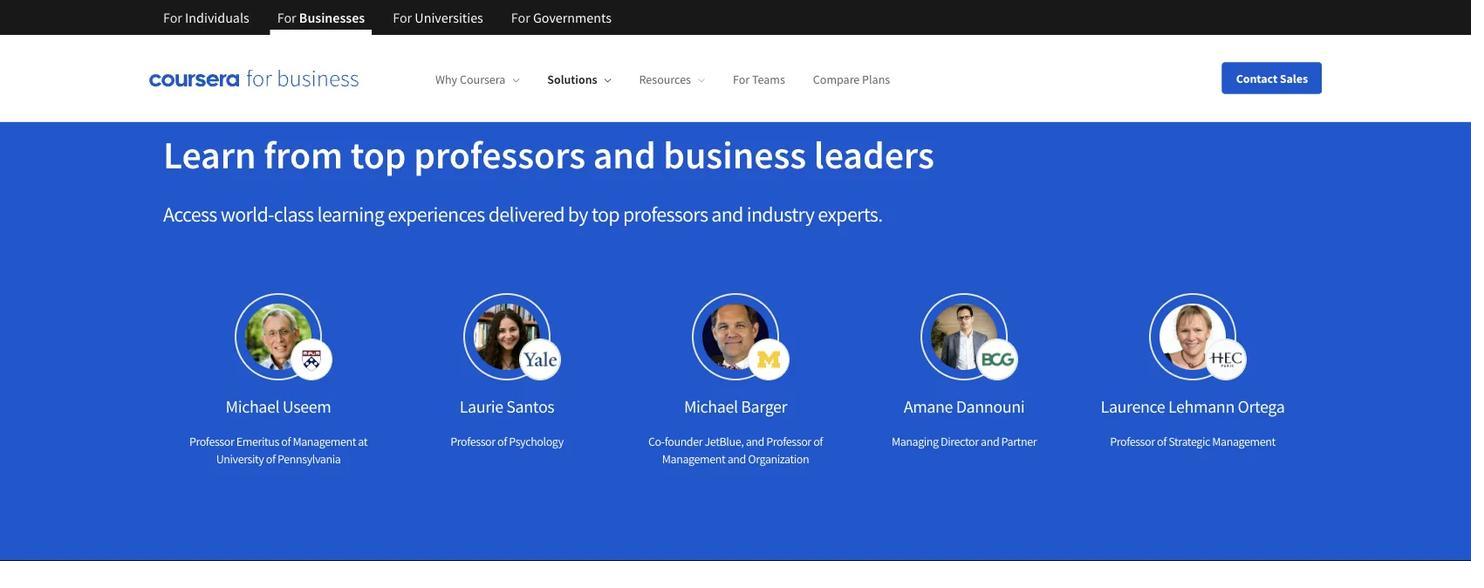 Task type: describe. For each thing, give the bounding box(es) containing it.
access world-class learning experiences delivered by top professors and industry experts.
[[163, 201, 883, 227]]

professor emeritus of management at university of pennsylvania
[[189, 434, 367, 467]]

resources link
[[639, 72, 705, 87]]

director
[[941, 434, 979, 449]]

individuals
[[185, 9, 249, 26]]

coursera
[[460, 72, 505, 87]]

for for governments
[[511, 9, 530, 26]]

psychology
[[509, 434, 563, 449]]

michael for michael barger
[[684, 396, 738, 417]]

partner
[[1001, 434, 1037, 449]]

barger
[[741, 396, 787, 417]]

for for individuals
[[163, 9, 182, 26]]

strategic
[[1169, 434, 1210, 449]]

for teams link
[[733, 72, 785, 87]]

michael barger
[[684, 396, 787, 417]]

experts.
[[818, 201, 883, 227]]

university
[[216, 451, 264, 467]]

0 horizontal spatial top
[[351, 130, 406, 178]]

contact
[[1236, 70, 1278, 86]]

professor inside "co-founder jetblue, and professor of management and organization"
[[766, 434, 811, 449]]

pennsylvania
[[277, 451, 341, 467]]

lehmann
[[1168, 396, 1235, 417]]

business
[[663, 130, 806, 178]]

michael useem
[[226, 396, 331, 417]]

for universities
[[393, 9, 483, 26]]

governments
[[533, 9, 612, 26]]

coursera for business image
[[149, 69, 359, 87]]

expert instruction
[[163, 92, 292, 109]]

of inside "co-founder jetblue, and professor of management and organization"
[[813, 434, 823, 449]]

founder
[[665, 434, 703, 449]]

useem
[[283, 396, 331, 417]]

and down jetblue, on the bottom
[[727, 451, 746, 467]]

1 vertical spatial professors
[[623, 201, 708, 227]]

world-
[[220, 201, 274, 227]]

professor of strategic management
[[1110, 434, 1275, 449]]

banner navigation
[[149, 0, 626, 35]]

dannouni
[[956, 396, 1025, 417]]

for businesses
[[277, 9, 365, 26]]

resources
[[639, 72, 691, 87]]

professor for laurence lehmann ortega
[[1110, 434, 1155, 449]]

managing
[[892, 434, 939, 449]]

laurence lehmann ortega
[[1101, 396, 1285, 417]]

managing director and partner
[[892, 434, 1037, 449]]

why
[[435, 72, 457, 87]]

co-
[[648, 434, 665, 449]]

1 horizontal spatial top
[[591, 201, 619, 227]]

compare plans
[[813, 72, 890, 87]]

for left teams
[[733, 72, 750, 87]]

experiences
[[388, 201, 485, 227]]

class
[[274, 201, 314, 227]]

professor of psychology
[[450, 434, 563, 449]]

why coursera
[[435, 72, 505, 87]]



Task type: vqa. For each thing, say whether or not it's contained in the screenshot.


Task type: locate. For each thing, give the bounding box(es) containing it.
and left industry
[[711, 201, 743, 227]]

at
[[358, 434, 367, 449]]

and up organization
[[746, 434, 764, 449]]

top right by
[[591, 201, 619, 227]]

0 horizontal spatial michael
[[226, 396, 279, 417]]

laurie
[[460, 396, 503, 417]]

why coursera link
[[435, 72, 519, 87]]

solutions link
[[547, 72, 611, 87]]

professor inside professor emeritus of management at university of pennsylvania
[[189, 434, 234, 449]]

management
[[293, 434, 356, 449], [1212, 434, 1275, 449], [662, 451, 725, 467]]

professor down laurence
[[1110, 434, 1155, 449]]

delivered
[[488, 201, 564, 227]]

solutions
[[547, 72, 597, 87]]

learn from top professors and business leaders
[[163, 130, 934, 178]]

and left partner
[[981, 434, 999, 449]]

for governments
[[511, 9, 612, 26]]

1 michael from the left
[[226, 396, 279, 417]]

0 horizontal spatial professors
[[414, 130, 586, 178]]

for teams
[[733, 72, 785, 87]]

for left governments
[[511, 9, 530, 26]]

emeritus
[[236, 434, 279, 449]]

jetblue,
[[705, 434, 744, 449]]

1 vertical spatial top
[[591, 201, 619, 227]]

for left individuals
[[163, 9, 182, 26]]

learn
[[163, 130, 256, 178]]

amane
[[904, 396, 953, 417]]

2 michael from the left
[[684, 396, 738, 417]]

expert
[[163, 92, 208, 109]]

michael up emeritus on the bottom left of page
[[226, 396, 279, 417]]

management for lehmann
[[1212, 434, 1275, 449]]

management inside professor emeritus of management at university of pennsylvania
[[293, 434, 356, 449]]

michael
[[226, 396, 279, 417], [684, 396, 738, 417]]

1 horizontal spatial professors
[[623, 201, 708, 227]]

laurence
[[1101, 396, 1165, 417]]

for
[[163, 9, 182, 26], [277, 9, 296, 26], [393, 9, 412, 26], [511, 9, 530, 26], [733, 72, 750, 87]]

contact sales
[[1236, 70, 1308, 86]]

0 horizontal spatial management
[[293, 434, 356, 449]]

1 horizontal spatial michael
[[684, 396, 738, 417]]

1 horizontal spatial management
[[662, 451, 725, 467]]

top
[[351, 130, 406, 178], [591, 201, 619, 227]]

ortega
[[1238, 396, 1285, 417]]

learning
[[317, 201, 384, 227]]

professor up organization
[[766, 434, 811, 449]]

for left businesses
[[277, 9, 296, 26]]

access
[[163, 201, 217, 227]]

professor
[[189, 434, 234, 449], [450, 434, 495, 449], [766, 434, 811, 449], [1110, 434, 1155, 449]]

for left universities
[[393, 9, 412, 26]]

management for useem
[[293, 434, 356, 449]]

michael for michael useem
[[226, 396, 279, 417]]

sales
[[1280, 70, 1308, 86]]

laurie santos
[[460, 396, 554, 417]]

plans
[[862, 72, 890, 87]]

compare
[[813, 72, 860, 87]]

for for universities
[[393, 9, 412, 26]]

professor up university
[[189, 434, 234, 449]]

top up learning at the left top of page
[[351, 130, 406, 178]]

organization
[[748, 451, 809, 467]]

teams
[[752, 72, 785, 87]]

leaders
[[814, 130, 934, 178]]

of
[[281, 434, 291, 449], [497, 434, 507, 449], [813, 434, 823, 449], [1157, 434, 1166, 449], [266, 451, 275, 467]]

0 vertical spatial professors
[[414, 130, 586, 178]]

and
[[593, 130, 656, 178], [711, 201, 743, 227], [746, 434, 764, 449], [981, 434, 999, 449], [727, 451, 746, 467]]

universities
[[415, 9, 483, 26]]

1 professor from the left
[[189, 434, 234, 449]]

michael up jetblue, on the bottom
[[684, 396, 738, 417]]

management inside "co-founder jetblue, and professor of management and organization"
[[662, 451, 725, 467]]

industry
[[747, 201, 814, 227]]

for for businesses
[[277, 9, 296, 26]]

by
[[568, 201, 588, 227]]

management down founder
[[662, 451, 725, 467]]

2 horizontal spatial management
[[1212, 434, 1275, 449]]

professors
[[414, 130, 586, 178], [623, 201, 708, 227]]

for individuals
[[163, 9, 249, 26]]

professor for laurie santos
[[450, 434, 495, 449]]

santos
[[506, 396, 554, 417]]

2 professor from the left
[[450, 434, 495, 449]]

3 professor from the left
[[766, 434, 811, 449]]

0 vertical spatial top
[[351, 130, 406, 178]]

4 professor from the left
[[1110, 434, 1155, 449]]

contact sales button
[[1222, 62, 1322, 94]]

professor down the laurie
[[450, 434, 495, 449]]

businesses
[[299, 9, 365, 26]]

professor for michael useem
[[189, 434, 234, 449]]

and down the resources
[[593, 130, 656, 178]]

instruction
[[211, 92, 292, 109]]

amane dannouni
[[904, 396, 1025, 417]]

co-founder jetblue, and professor of management and organization
[[648, 434, 823, 467]]

from
[[264, 130, 343, 178]]

management down ortega
[[1212, 434, 1275, 449]]

management up pennsylvania on the bottom of page
[[293, 434, 356, 449]]

compare plans link
[[813, 72, 890, 87]]



